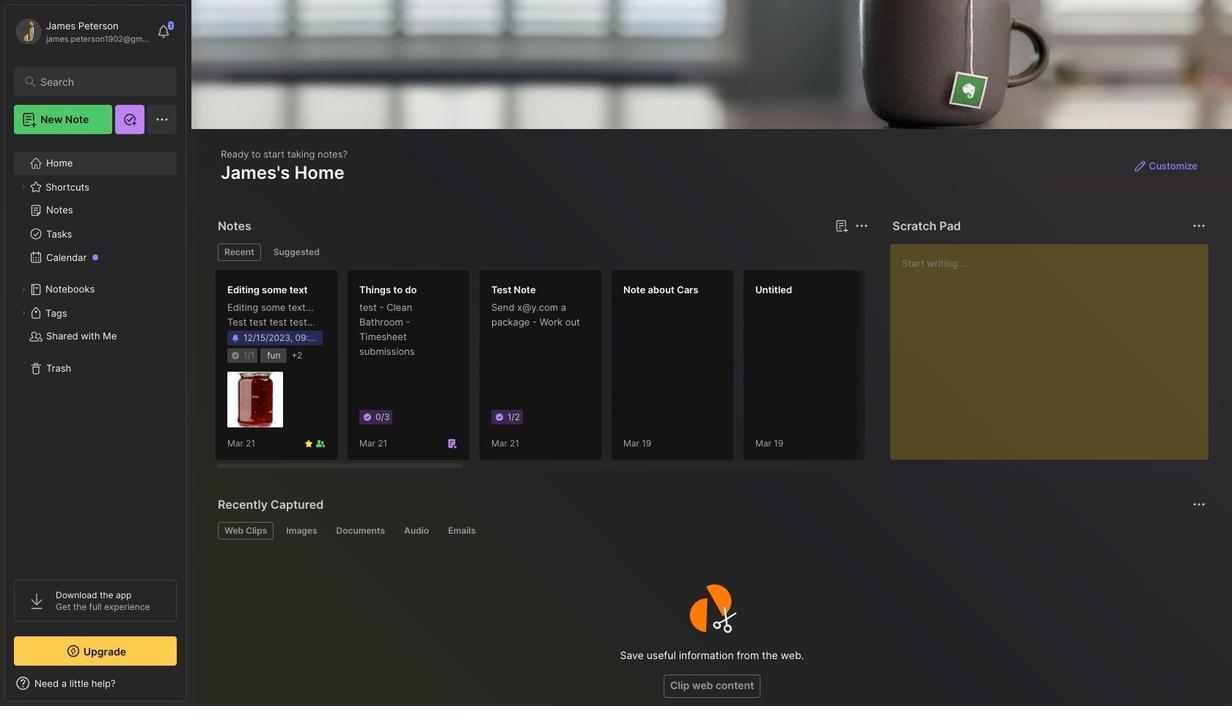 Task type: locate. For each thing, give the bounding box(es) containing it.
main element
[[0, 0, 191, 706]]

More actions field
[[852, 216, 872, 236], [1189, 216, 1210, 236], [1189, 494, 1210, 515]]

1 vertical spatial more actions image
[[1190, 496, 1208, 513]]

0 vertical spatial more actions image
[[853, 217, 871, 235]]

expand notebooks image
[[19, 285, 28, 294]]

more actions image
[[1190, 217, 1208, 235]]

tab list
[[218, 244, 866, 261], [218, 522, 1204, 540]]

expand tags image
[[19, 309, 28, 318]]

1 tab list from the top
[[218, 244, 866, 261]]

None search field
[[40, 73, 164, 90]]

tab
[[218, 244, 261, 261], [267, 244, 326, 261], [218, 522, 274, 540], [280, 522, 324, 540], [330, 522, 392, 540], [398, 522, 436, 540], [442, 522, 482, 540]]

1 horizontal spatial more actions image
[[1190, 496, 1208, 513]]

more actions image
[[853, 217, 871, 235], [1190, 496, 1208, 513]]

Account field
[[14, 17, 150, 46]]

0 horizontal spatial more actions image
[[853, 217, 871, 235]]

tree
[[5, 143, 186, 567]]

Search text field
[[40, 75, 164, 89]]

row group
[[215, 270, 1232, 469]]

2 tab list from the top
[[218, 522, 1204, 540]]

1 vertical spatial tab list
[[218, 522, 1204, 540]]

0 vertical spatial tab list
[[218, 244, 866, 261]]



Task type: vqa. For each thing, say whether or not it's contained in the screenshot.
topmost )
no



Task type: describe. For each thing, give the bounding box(es) containing it.
tree inside main element
[[5, 143, 186, 567]]

thumbnail image
[[227, 372, 283, 428]]

Start writing… text field
[[902, 244, 1208, 448]]

none search field inside main element
[[40, 73, 164, 90]]

WHAT'S NEW field
[[5, 672, 186, 695]]

click to collapse image
[[185, 679, 196, 697]]



